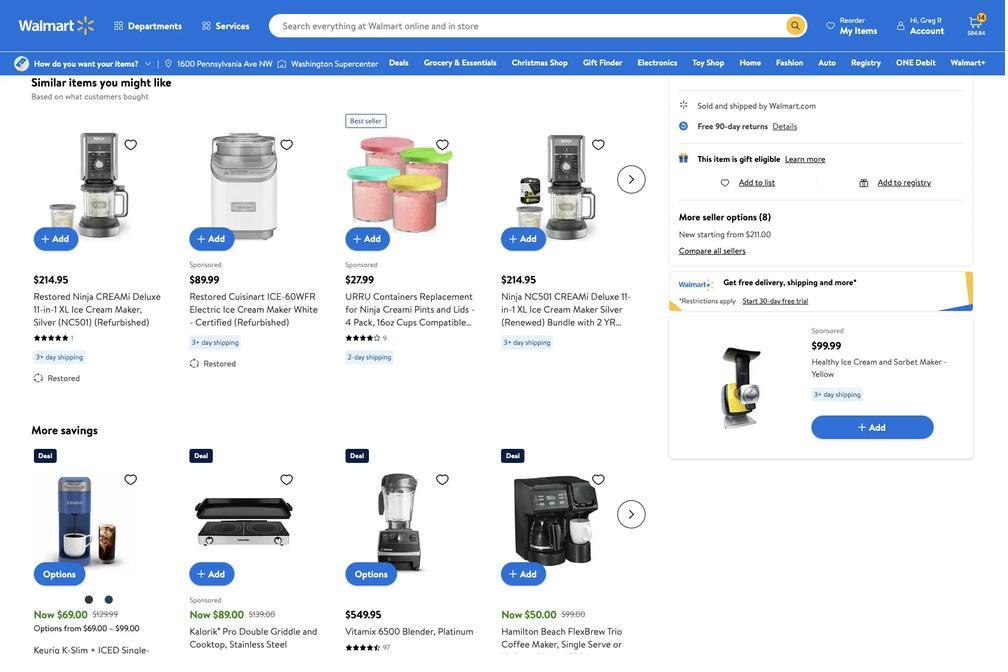 Task type: describe. For each thing, give the bounding box(es) containing it.
options
[[727, 210, 757, 223]]

ice inside the $214.95 restored ninja creami deluxe 11-in-1 xl ice cream maker, silver (nc501) (refurbished)
[[71, 303, 83, 316]]

shipped
[[730, 100, 757, 111]]

electronics
[[638, 57, 678, 68]]

do
[[52, 58, 61, 70]]

product group containing now $69.00
[[34, 444, 164, 654]]

0 horizontal spatial nw
[[259, 58, 273, 70]]

0 horizontal spatial pennsylvania
[[197, 58, 242, 70]]

account
[[910, 24, 945, 37]]

pickup check nearby
[[801, 19, 843, 39]]

seller for best
[[365, 116, 382, 125]]

- inside sponsored $99.99 healthy ice cream and sorbet maker - yellow
[[944, 356, 947, 368]]

similar
[[31, 74, 66, 90]]

options link for vitamix 6500 blender, platinum image
[[346, 563, 397, 586]]

delivery,
[[755, 277, 786, 289]]

12
[[502, 651, 510, 654]]

cream inside $214.95 ninja nc501 creami deluxe 11- in-1 xl ice cream maker silver (renewed) bundle with 2 yr cps enhanced protection pack 3+ day shipping
[[544, 303, 571, 316]]

more seller options (8) new starting from $211.00 compare all sellers
[[679, 210, 771, 256]]

product group containing $89.99
[[190, 109, 320, 386]]

(nc501)
[[58, 316, 92, 328]]

silver for $214.95 restored ninja creami deluxe 11-in-1 xl ice cream maker, silver (nc501) (refurbished)
[[34, 316, 56, 328]]

$99.99 group
[[669, 317, 974, 459]]

intent image for delivery image
[[909, 0, 928, 18]]

list
[[765, 176, 775, 188]]

add to cart image for the urru containers replacement for ninja creami pints and lids - 4 pack, 16oz cups compatible with nc301 nc300 nc299amz series ice cream maker - dishwasher safe, leak proof lids image
[[350, 232, 364, 246]]

cream inside the $214.95 restored ninja creami deluxe 11-in-1 xl ice cream maker, silver (nc501) (refurbished)
[[86, 303, 113, 316]]

grocery & essentials
[[424, 57, 497, 68]]

debit
[[916, 57, 936, 68]]

christmas shop link
[[507, 56, 573, 69]]

ninja creami, ice cream maker, 5 one-touch programs, nc300 - image 5 of 10 image
[[37, 0, 106, 27]]

customers
[[84, 91, 121, 102]]

cups,
[[512, 651, 534, 654]]

urru
[[346, 290, 371, 303]]

add to favorites list, hamilton beach flexbrew trio coffee maker, single serve or 12 cups, black, 49904 image
[[592, 473, 606, 487]]

product group containing now $89.00
[[190, 444, 320, 654]]

1 for $214.95 ninja nc501 creami deluxe 11- in-1 xl ice cream maker silver (renewed) bundle with 2 yr cps enhanced protection pack 3+ day shipping
[[512, 303, 515, 316]]

add to list
[[739, 176, 775, 188]]

compatible
[[419, 316, 466, 328]]

$89.00
[[213, 608, 244, 622]]

greg
[[921, 15, 936, 25]]

cups
[[397, 316, 417, 328]]

creami for $214.95 ninja nc501 creami deluxe 11- in-1 xl ice cream maker silver (renewed) bundle with 2 yr cps enhanced protection pack 3+ day shipping
[[554, 290, 589, 303]]

yellow
[[812, 369, 834, 380]]

pack
[[608, 328, 627, 341]]

home
[[740, 57, 761, 68]]

xl for $214.95 ninja nc501 creami deluxe 11- in-1 xl ice cream maker silver (renewed) bundle with 2 yr cps enhanced protection pack 3+ day shipping
[[517, 303, 527, 316]]

in- for $214.95 restored ninja creami deluxe 11-in-1 xl ice cream maker, silver (nc501) (refurbished)
[[43, 303, 54, 316]]

leak
[[416, 354, 434, 367]]

toy
[[693, 57, 705, 68]]

add for restored ninja creami deluxe 11-in-1 xl ice cream maker, silver (nc501) (refurbished) image
[[52, 232, 69, 245]]

gift
[[583, 57, 598, 68]]

pickup
[[810, 19, 833, 31]]

double
[[239, 625, 268, 638]]

vitamix 6500 blender, platinum image
[[346, 468, 454, 577]]

1600 pennsylvania ave nw button
[[723, 64, 818, 76]]

maker inside sponsored $99.99 healthy ice cream and sorbet maker - yellow
[[920, 356, 942, 368]]

nc300
[[395, 328, 425, 341]]

electric
[[190, 303, 221, 316]]

add button for ninja nc501 creami deluxe 11-in-1 xl ice cream maker silver (renewed) bundle with 2 yr cps enhanced protection pack image
[[502, 227, 546, 251]]

$99.00 inside "now $50.00 $99.00 hamilton beach flexbrew trio coffee maker, single serve or 12 cups, black, 49904"
[[562, 609, 586, 620]]

nc301
[[365, 328, 393, 341]]

start 30-day free trial
[[743, 296, 809, 306]]

add for kalorik® pro double griddle and cooktop, stainless steel "image" on the left of page
[[208, 568, 225, 581]]

cream inside "sponsored $89.99 restored cuisinart ice-60wfr electric ice cream maker white - certified (refurbished)"
[[237, 303, 264, 316]]

ninja inside the $214.95 restored ninja creami deluxe 11-in-1 xl ice cream maker, silver (nc501) (refurbished)
[[73, 290, 94, 303]]

add to cart image for kalorik® pro double griddle and cooktop, stainless steel "image" on the left of page
[[194, 567, 208, 581]]

walmart.com
[[769, 100, 816, 111]]

product group containing $549.95
[[346, 444, 476, 654]]

delivery not available
[[899, 19, 938, 39]]

and right 'sold'
[[715, 100, 728, 111]]

arrives dec 7
[[705, 30, 745, 39]]

day inside get free delivery, shipping and more* banner
[[770, 296, 781, 306]]

add for ninja nc501 creami deluxe 11-in-1 xl ice cream maker silver (renewed) bundle with 2 yr cps enhanced protection pack image
[[520, 232, 537, 245]]

enhanced
[[521, 328, 560, 341]]

hi,
[[910, 15, 919, 25]]

one
[[896, 57, 914, 68]]

options for vitamix 6500 blender, platinum image
[[355, 568, 388, 581]]

my
[[840, 24, 853, 37]]

sponsored for $89.99
[[190, 260, 222, 270]]

now $50.00 $99.00 hamilton beach flexbrew trio coffee maker, single serve or 12 cups, black, 49904
[[502, 608, 622, 654]]

intent image for pickup image
[[812, 0, 831, 18]]

$84.84
[[968, 29, 986, 37]]

check
[[801, 30, 820, 39]]

learn
[[785, 153, 805, 165]]

shipping down certified
[[214, 337, 239, 347]]

maker inside $214.95 ninja nc501 creami deluxe 11- in-1 xl ice cream maker silver (renewed) bundle with 2 yr cps enhanced protection pack 3+ day shipping
[[573, 303, 598, 316]]

day inside '$99.99' group
[[824, 390, 834, 400]]

and inside sponsored $99.99 healthy ice cream and sorbet maker - yellow
[[879, 356, 892, 368]]

registry
[[851, 57, 881, 68]]

0 horizontal spatial lids
[[346, 367, 361, 380]]

pro
[[223, 625, 237, 638]]

christmas
[[512, 57, 548, 68]]

gift finder
[[583, 57, 623, 68]]

grocery & essentials link
[[419, 56, 502, 69]]

2 horizontal spatial add to cart image
[[855, 421, 869, 435]]

deluxe for $214.95 restored ninja creami deluxe 11-in-1 xl ice cream maker, silver (nc501) (refurbished)
[[132, 290, 161, 303]]

90-
[[716, 120, 728, 132]]

next slide for more savings list image
[[618, 501, 646, 529]]

sponsored for now
[[190, 595, 222, 605]]

blue image
[[104, 595, 113, 605]]

deal for now $89.00
[[194, 451, 208, 461]]

add button for the restored cuisinart ice-60wfr electric ice cream maker white - certified (refurbished) image
[[190, 227, 234, 251]]

sponsored for $99.99
[[812, 326, 844, 336]]

97
[[383, 643, 390, 653]]

add to cart image for the restored cuisinart ice-60wfr electric ice cream maker white - certified (refurbished) image
[[194, 232, 208, 246]]

- right leak on the bottom left of page
[[443, 341, 447, 354]]

- right compatible
[[471, 303, 475, 316]]

$214.95 restored ninja creami deluxe 11-in-1 xl ice cream maker, silver (nc501) (refurbished)
[[34, 272, 161, 328]]

r
[[938, 15, 942, 25]]

ice inside sponsored $27.99 urru containers replacement for ninja creami pints and lids - 4 pack, 16oz cups compatible with nc301 nc300 nc299amz series ice cream maker - dishwasher safe, leak proof lids
[[372, 341, 384, 354]]

3+ inside $214.95 ninja nc501 creami deluxe 11- in-1 xl ice cream maker silver (renewed) bundle with 2 yr cps enhanced protection pack 3+ day shipping
[[504, 337, 512, 347]]

cuisinart
[[229, 290, 265, 303]]

home link
[[735, 56, 767, 69]]

ninja nc501 creami deluxe 11-in-1 xl ice cream maker silver (renewed) bundle with 2 yr cps enhanced protection pack image
[[502, 132, 610, 241]]

you for might
[[100, 74, 118, 90]]

dishwasher
[[346, 354, 391, 367]]

might
[[121, 74, 151, 90]]

pack,
[[354, 316, 375, 328]]

60wfr
[[285, 290, 316, 303]]

49904
[[563, 651, 590, 654]]

now for $50.00
[[502, 608, 522, 622]]

what
[[65, 91, 82, 102]]

add to favorites list, restored ninja creami deluxe 11-in-1 xl ice cream maker, silver (nc501) (refurbished) image
[[124, 137, 138, 152]]

1600 pennsylvania ave nw
[[178, 58, 273, 70]]

details
[[773, 120, 797, 132]]

item
[[714, 153, 730, 165]]

healthy ice cream and sorbet maker - yellow image
[[679, 326, 803, 450]]

shipping down 9
[[366, 352, 391, 362]]

1 horizontal spatial lids
[[453, 303, 469, 316]]

maker, inside the $214.95 restored ninja creami deluxe 11-in-1 xl ice cream maker, silver (nc501) (refurbished)
[[115, 303, 142, 316]]

gift finder link
[[578, 56, 628, 69]]

black,
[[537, 651, 560, 654]]

shop for christmas shop
[[550, 57, 568, 68]]

$549.95
[[346, 608, 382, 622]]

add for hamilton beach flexbrew trio coffee maker, single serve or 12 cups, black, 49904 image
[[520, 568, 537, 581]]

sponsored for $27.99
[[346, 260, 378, 270]]

&
[[454, 57, 460, 68]]

deluxe for $214.95 ninja nc501 creami deluxe 11- in-1 xl ice cream maker silver (renewed) bundle with 2 yr cps enhanced protection pack 3+ day shipping
[[591, 290, 619, 303]]

options for keurig k-slim + iced single-serve coffee maker, blue image
[[43, 568, 76, 581]]

seller for more
[[703, 210, 724, 223]]

hamilton beach flexbrew trio coffee maker, single serve or 12 cups, black, 49904 image
[[502, 468, 610, 577]]

deal for now $69.00
[[38, 451, 52, 461]]

1 vertical spatial $69.00
[[83, 623, 107, 635]]

white
[[294, 303, 318, 316]]

ninja inside $214.95 ninja nc501 creami deluxe 11- in-1 xl ice cream maker silver (renewed) bundle with 2 yr cps enhanced protection pack 3+ day shipping
[[502, 290, 522, 303]]

0 horizontal spatial 1600
[[178, 58, 195, 70]]

this
[[698, 153, 712, 165]]

registry
[[904, 176, 931, 188]]

is
[[732, 153, 738, 165]]

(refurbished) inside the $214.95 restored ninja creami deluxe 11-in-1 xl ice cream maker, silver (nc501) (refurbished)
[[94, 316, 149, 328]]

gift
[[740, 153, 753, 165]]

you for want
[[63, 58, 76, 70]]

add button inside '$99.99' group
[[812, 416, 934, 439]]

gifting made easy image
[[679, 153, 688, 162]]

to for 1600
[[710, 64, 718, 76]]

1 horizontal spatial pennsylvania
[[742, 64, 788, 76]]

ice inside $214.95 ninja nc501 creami deluxe 11- in-1 xl ice cream maker silver (renewed) bundle with 2 yr cps enhanced protection pack 3+ day shipping
[[530, 303, 542, 316]]

proof
[[436, 354, 459, 367]]

platinum
[[438, 625, 474, 638]]

keurig k-slim + iced single-serve coffee maker, blue image
[[34, 468, 142, 577]]

9
[[383, 333, 387, 343]]

coffee
[[502, 638, 530, 651]]

add to favorites list, keurig k-slim + iced single-serve coffee maker, blue image
[[124, 473, 138, 487]]

shipping inside banner
[[788, 277, 818, 289]]

griddle
[[271, 625, 301, 638]]

sold and shipped by walmart.com
[[698, 100, 816, 111]]

$214.95 for $214.95 ninja nc501 creami deluxe 11- in-1 xl ice cream maker silver (renewed) bundle with 2 yr cps enhanced protection pack 3+ day shipping
[[502, 272, 536, 287]]

deals
[[389, 57, 409, 68]]

delivery for not
[[903, 19, 933, 31]]

11- for $214.95 restored ninja creami deluxe 11-in-1 xl ice cream maker, silver (nc501) (refurbished)
[[34, 303, 43, 316]]



Task type: vqa. For each thing, say whether or not it's contained in the screenshot.
'shop all art supplies' Link
no



Task type: locate. For each thing, give the bounding box(es) containing it.
learn more button
[[785, 153, 826, 165]]

0 vertical spatial you
[[63, 58, 76, 70]]

1 vertical spatial $99.00
[[116, 623, 140, 635]]

you
[[63, 58, 76, 70], [100, 74, 118, 90]]

and right pints
[[437, 303, 451, 316]]

restored down $89.99
[[190, 290, 226, 303]]

add to favorites list, restored cuisinart ice-60wfr electric ice cream maker white - certified (refurbished) image
[[280, 137, 294, 152]]

free left trial
[[782, 296, 795, 306]]

maker inside "sponsored $89.99 restored cuisinart ice-60wfr electric ice cream maker white - certified (refurbished)"
[[267, 303, 292, 316]]

shipping up trial
[[788, 277, 818, 289]]

0 horizontal spatial more
[[31, 422, 58, 438]]

1 horizontal spatial  image
[[164, 59, 173, 68]]

services button
[[192, 12, 259, 40]]

1 horizontal spatial 1
[[71, 333, 73, 343]]

seller inside more seller options (8) new starting from $211.00 compare all sellers
[[703, 210, 724, 223]]

1 vertical spatial from
[[64, 623, 81, 635]]

$69.00 left the –
[[83, 623, 107, 635]]

maker, right "(nc501)"
[[115, 303, 142, 316]]

restored
[[34, 290, 70, 303], [190, 290, 226, 303], [204, 358, 236, 369], [48, 372, 80, 384]]

restored up "(nc501)"
[[34, 290, 70, 303]]

(refurbished) inside "sponsored $89.99 restored cuisinart ice-60wfr electric ice cream maker white - certified (refurbished)"
[[234, 316, 289, 328]]

0 vertical spatial 3+ day shipping
[[192, 337, 239, 347]]

maker right safe,
[[416, 341, 441, 354]]

sponsored inside sponsored now $89.00 $139.00 kalorik® pro double griddle and cooktop, stainless steel
[[190, 595, 222, 605]]

0 horizontal spatial in-
[[43, 303, 54, 316]]

deals link
[[384, 56, 414, 69]]

1 horizontal spatial now
[[190, 608, 211, 622]]

options link up gray icon at bottom left
[[34, 563, 85, 586]]

maker, inside "now $50.00 $99.00 hamilton beach flexbrew trio coffee maker, single serve or 12 cups, black, 49904"
[[532, 638, 559, 651]]

product group
[[34, 109, 164, 386], [190, 109, 320, 386], [346, 109, 476, 386], [502, 109, 632, 386], [34, 444, 164, 654], [190, 444, 320, 654], [346, 444, 476, 654], [502, 444, 632, 654]]

creami for $214.95 restored ninja creami deluxe 11-in-1 xl ice cream maker, silver (nc501) (refurbished)
[[96, 290, 130, 303]]

add to cart image
[[506, 232, 520, 246], [855, 421, 869, 435], [194, 567, 208, 581]]

lids
[[453, 303, 469, 316], [346, 367, 361, 380]]

2 horizontal spatial to
[[894, 176, 902, 188]]

 image for washington
[[277, 58, 287, 70]]

cream inside sponsored $27.99 urru containers replacement for ninja creami pints and lids - 4 pack, 16oz cups compatible with nc301 nc300 nc299amz series ice cream maker - dishwasher safe, leak proof lids
[[386, 341, 413, 354]]

add to favorites list, kalorik® pro double griddle and cooktop, stainless steel image
[[280, 473, 294, 487]]

shipping down "(nc501)"
[[58, 352, 83, 362]]

add for the urru containers replacement for ninja creami pints and lids - 4 pack, 16oz cups compatible with nc301 nc300 nc299amz series ice cream maker - dishwasher safe, leak proof lids image
[[364, 232, 381, 245]]

1 horizontal spatial more
[[679, 210, 701, 223]]

2 horizontal spatial ninja
[[502, 290, 522, 303]]

|
[[157, 58, 159, 70]]

(refurbished) down ice-
[[234, 316, 289, 328]]

walmart image
[[19, 16, 95, 35]]

sponsored up $89.00 at the bottom of page
[[190, 595, 222, 605]]

11- for $214.95 ninja nc501 creami deluxe 11- in-1 xl ice cream maker silver (renewed) bundle with 2 yr cps enhanced protection pack 3+ day shipping
[[622, 290, 631, 303]]

from inside 'now $69.00 $129.99 options from $69.00 – $99.00'
[[64, 623, 81, 635]]

$99.00 inside 'now $69.00 $129.99 options from $69.00 – $99.00'
[[116, 623, 140, 635]]

1 horizontal spatial in-
[[502, 303, 512, 316]]

0 horizontal spatial to
[[710, 64, 718, 76]]

add for the restored cuisinart ice-60wfr electric ice cream maker white - certified (refurbished) image
[[208, 232, 225, 245]]

restored up more savings
[[48, 372, 80, 384]]

16oz
[[377, 316, 394, 328]]

delivery
[[903, 19, 933, 31], [679, 64, 709, 76]]

xl inside the $214.95 restored ninja creami deluxe 11-in-1 xl ice cream maker, silver (nc501) (refurbished)
[[59, 303, 69, 316]]

with up "2-"
[[346, 328, 363, 341]]

silver inside $214.95 ninja nc501 creami deluxe 11- in-1 xl ice cream maker silver (renewed) bundle with 2 yr cps enhanced protection pack 3+ day shipping
[[600, 303, 623, 316]]

0 horizontal spatial seller
[[365, 116, 382, 125]]

sponsored up $99.99 at the bottom right of the page
[[812, 326, 844, 336]]

in- up cps
[[502, 303, 512, 316]]

and right griddle
[[303, 625, 317, 638]]

shipping inside $214.95 ninja nc501 creami deluxe 11- in-1 xl ice cream maker silver (renewed) bundle with 2 yr cps enhanced protection pack 3+ day shipping
[[526, 337, 551, 347]]

more for more seller options (8) new starting from $211.00 compare all sellers
[[679, 210, 701, 223]]

more left savings
[[31, 422, 58, 438]]

options link for keurig k-slim + iced single-serve coffee maker, blue image
[[34, 563, 85, 586]]

shop right christmas at right top
[[550, 57, 568, 68]]

0 vertical spatial $69.00
[[57, 608, 88, 622]]

sponsored now $89.00 $139.00 kalorik® pro double griddle and cooktop, stainless steel
[[190, 595, 317, 651]]

best
[[350, 116, 364, 125]]

(refurbished) right "(nc501)"
[[94, 316, 149, 328]]

silver up pack
[[600, 303, 623, 316]]

you inside similar items you might like based on what customers bought
[[100, 74, 118, 90]]

maker right the sorbet
[[920, 356, 942, 368]]

1 horizontal spatial shop
[[707, 57, 725, 68]]

1 for $214.95 restored ninja creami deluxe 11-in-1 xl ice cream maker, silver (nc501) (refurbished)
[[54, 303, 57, 316]]

1 horizontal spatial ninja
[[360, 303, 381, 316]]

add to list button
[[720, 176, 775, 188]]

1 (refurbished) from the left
[[94, 316, 149, 328]]

add button for hamilton beach flexbrew trio coffee maker, single serve or 12 cups, black, 49904 image
[[502, 563, 546, 586]]

add button for the urru containers replacement for ninja creami pints and lids - 4 pack, 16oz cups compatible with nc301 nc300 nc299amz series ice cream maker - dishwasher safe, leak proof lids image
[[346, 227, 390, 251]]

shipping inside '$99.99' group
[[836, 390, 861, 400]]

silver for $214.95 ninja nc501 creami deluxe 11- in-1 xl ice cream maker silver (renewed) bundle with 2 yr cps enhanced protection pack 3+ day shipping
[[600, 303, 623, 316]]

add to cart image
[[38, 232, 52, 246], [194, 232, 208, 246], [350, 232, 364, 246], [506, 567, 520, 581]]

$27.99
[[346, 272, 374, 287]]

pints
[[414, 303, 434, 316]]

more savings
[[31, 422, 98, 438]]

1 horizontal spatial add to cart image
[[506, 232, 520, 246]]

0 horizontal spatial  image
[[14, 56, 29, 71]]

1 vertical spatial add to cart image
[[855, 421, 869, 435]]

more for more savings
[[31, 422, 58, 438]]

maker left white
[[267, 303, 292, 316]]

2 in- from the left
[[502, 303, 512, 316]]

0 horizontal spatial creami
[[96, 290, 130, 303]]

1 horizontal spatial (refurbished)
[[234, 316, 289, 328]]

in- left "(nc501)"
[[43, 303, 54, 316]]

shipping down healthy
[[836, 390, 861, 400]]

0 vertical spatial seller
[[365, 116, 382, 125]]

steel
[[267, 638, 287, 651]]

1 horizontal spatial nw
[[805, 64, 818, 76]]

how
[[34, 58, 50, 70]]

0 horizontal spatial 3+ day shipping
[[36, 352, 83, 362]]

0 horizontal spatial add to cart image
[[194, 567, 208, 581]]

$69.00 down gray icon at bottom left
[[57, 608, 88, 622]]

shop for toy shop
[[707, 57, 725, 68]]

for
[[346, 303, 358, 316]]

1 horizontal spatial $99.00
[[562, 609, 586, 620]]

lids up "nc299amz"
[[453, 303, 469, 316]]

add to favorites list, ninja nc501 creami deluxe 11-in-1 xl ice cream maker silver (renewed) bundle with 2 yr cps enhanced protection pack image
[[592, 137, 606, 152]]

0 vertical spatial add to cart image
[[506, 232, 520, 246]]

delivery for to
[[679, 64, 709, 76]]

1 options link from the left
[[34, 563, 85, 586]]

arrives dec 7 button
[[679, 0, 771, 58]]

yr
[[604, 316, 616, 328]]

1 horizontal spatial seller
[[703, 210, 724, 223]]

2 xl from the left
[[517, 303, 527, 316]]

0 vertical spatial free
[[739, 277, 753, 289]]

ave left the auto at the top right of the page
[[790, 64, 803, 76]]

1 now from the left
[[34, 608, 55, 622]]

0 horizontal spatial $214.95
[[34, 272, 68, 287]]

 image right | at the left top of page
[[164, 59, 173, 68]]

and inside sponsored $27.99 urru containers replacement for ninja creami pints and lids - 4 pack, 16oz cups compatible with nc301 nc300 nc299amz series ice cream maker - dishwasher safe, leak proof lids
[[437, 303, 451, 316]]

nc299amz
[[427, 328, 475, 341]]

1 up cps
[[512, 303, 515, 316]]

nw left the auto at the top right of the page
[[805, 64, 818, 76]]

add button for kalorik® pro double griddle and cooktop, stainless steel "image" on the left of page
[[190, 563, 234, 586]]

2 shop from the left
[[707, 57, 725, 68]]

0 horizontal spatial ninja
[[73, 290, 94, 303]]

3+ day shipping down certified
[[192, 337, 239, 347]]

0 horizontal spatial 11-
[[34, 303, 43, 316]]

3+ day shipping for $89.99
[[192, 337, 239, 347]]

stainless
[[230, 638, 264, 651]]

seller inside product group
[[365, 116, 382, 125]]

shop inside 'link'
[[550, 57, 568, 68]]

0 horizontal spatial free
[[739, 277, 753, 289]]

1 vertical spatial more
[[31, 422, 58, 438]]

3+ inside product group
[[192, 337, 200, 347]]

cream inside sponsored $99.99 healthy ice cream and sorbet maker - yellow
[[854, 356, 877, 368]]

0 horizontal spatial delivery
[[679, 64, 709, 76]]

creami inside $214.95 ninja nc501 creami deluxe 11- in-1 xl ice cream maker silver (renewed) bundle with 2 yr cps enhanced protection pack 3+ day shipping
[[554, 290, 589, 303]]

1 horizontal spatial 3+ day shipping
[[192, 337, 239, 347]]

options link up $549.95
[[346, 563, 397, 586]]

ninja up "(nc501)"
[[73, 290, 94, 303]]

$549.95 vitamix 6500 blender, platinum
[[346, 608, 474, 638]]

1 horizontal spatial options link
[[346, 563, 397, 586]]

1 horizontal spatial $214.95
[[502, 272, 536, 287]]

search icon image
[[791, 21, 801, 30]]

creami inside the $214.95 restored ninja creami deluxe 11-in-1 xl ice cream maker, silver (nc501) (refurbished)
[[96, 290, 130, 303]]

0 horizontal spatial you
[[63, 58, 76, 70]]

7
[[742, 30, 745, 39]]

0 horizontal spatial (refurbished)
[[94, 316, 149, 328]]

shop right toy
[[707, 57, 725, 68]]

 image for how
[[14, 56, 29, 71]]

now inside 'now $69.00 $129.99 options from $69.00 – $99.00'
[[34, 608, 55, 622]]

0 horizontal spatial ave
[[244, 58, 257, 70]]

you right "do"
[[63, 58, 76, 70]]

 image for 1600
[[164, 59, 173, 68]]

kalorik® pro double griddle and cooktop, stainless steel image
[[190, 468, 298, 577]]

3+ day shipping down "(nc501)"
[[36, 352, 83, 362]]

add inside '$99.99' group
[[869, 421, 886, 434]]

with left 2 on the right
[[578, 316, 595, 328]]

day inside $214.95 ninja nc501 creami deluxe 11- in-1 xl ice cream maker silver (renewed) bundle with 2 yr cps enhanced protection pack 3+ day shipping
[[513, 337, 524, 347]]

sponsored up $27.99
[[346, 260, 378, 270]]

$211.00
[[746, 228, 771, 240]]

1 horizontal spatial free
[[782, 296, 795, 306]]

1 inside $214.95 ninja nc501 creami deluxe 11- in-1 xl ice cream maker silver (renewed) bundle with 2 yr cps enhanced protection pack 3+ day shipping
[[512, 303, 515, 316]]

11- inside $214.95 ninja nc501 creami deluxe 11- in-1 xl ice cream maker silver (renewed) bundle with 2 yr cps enhanced protection pack 3+ day shipping
[[622, 290, 631, 303]]

sponsored inside sponsored $27.99 urru containers replacement for ninja creami pints and lids - 4 pack, 16oz cups compatible with nc301 nc300 nc299amz series ice cream maker - dishwasher safe, leak proof lids
[[346, 260, 378, 270]]

nw left washington
[[259, 58, 273, 70]]

11- up pack
[[622, 290, 631, 303]]

silver
[[600, 303, 623, 316], [34, 316, 56, 328]]

all
[[714, 245, 722, 256]]

0 horizontal spatial shop
[[550, 57, 568, 68]]

0 horizontal spatial with
[[346, 328, 363, 341]]

and inside banner
[[820, 277, 833, 289]]

departments
[[128, 19, 182, 32]]

restored inside "sponsored $89.99 restored cuisinart ice-60wfr electric ice cream maker white - certified (refurbished)"
[[190, 290, 226, 303]]

add
[[739, 176, 754, 188], [878, 176, 892, 188], [52, 232, 69, 245], [208, 232, 225, 245], [364, 232, 381, 245], [520, 232, 537, 245], [869, 421, 886, 434], [208, 568, 225, 581], [520, 568, 537, 581]]

add to favorites list, urru containers replacement for ninja creami pints and lids - 4 pack, 16oz cups compatible with nc301 nc300 nc299amz series ice cream maker - dishwasher safe, leak proof lids image
[[436, 137, 450, 152]]

2 $214.95 from the left
[[502, 272, 536, 287]]

3+ inside '$99.99' group
[[814, 390, 822, 400]]

sponsored up $89.99
[[190, 260, 222, 270]]

you up customers
[[100, 74, 118, 90]]

11- inside the $214.95 restored ninja creami deluxe 11-in-1 xl ice cream maker, silver (nc501) (refurbished)
[[34, 303, 43, 316]]

nw
[[259, 58, 273, 70], [805, 64, 818, 76]]

1 horizontal spatial silver
[[600, 303, 623, 316]]

1 horizontal spatial 11-
[[622, 290, 631, 303]]

auto link
[[814, 56, 841, 69]]

3+ day shipping for restored ninja creami deluxe 11-in-1 xl ice cream maker, silver (nc501) (refurbished)
[[36, 352, 83, 362]]

2 horizontal spatial 3+ day shipping
[[814, 390, 861, 400]]

1 horizontal spatial xl
[[517, 303, 527, 316]]

2 horizontal spatial  image
[[277, 58, 287, 70]]

0 vertical spatial lids
[[453, 303, 469, 316]]

1 vertical spatial 3+ day shipping
[[36, 352, 83, 362]]

- left certified
[[190, 316, 193, 328]]

1 horizontal spatial 1600
[[723, 64, 740, 76]]

30-
[[760, 296, 770, 306]]

nc501
[[525, 290, 552, 303]]

now inside "now $50.00 $99.00 hamilton beach flexbrew trio coffee maker, single serve or 12 cups, black, 49904"
[[502, 608, 522, 622]]

bundle
[[547, 316, 575, 328]]

now for $69.00
[[34, 608, 55, 622]]

(renewed)
[[502, 316, 545, 328]]

blender,
[[402, 625, 436, 638]]

silver inside the $214.95 restored ninja creami deluxe 11-in-1 xl ice cream maker, silver (nc501) (refurbished)
[[34, 316, 56, 328]]

and left the sorbet
[[879, 356, 892, 368]]

beach
[[541, 625, 566, 638]]

1 $214.95 from the left
[[34, 272, 68, 287]]

1 deluxe from the left
[[132, 290, 161, 303]]

1 deal from the left
[[38, 451, 52, 461]]

0 horizontal spatial silver
[[34, 316, 56, 328]]

xl for $214.95 restored ninja creami deluxe 11-in-1 xl ice cream maker, silver (nc501) (refurbished)
[[59, 303, 69, 316]]

with inside $214.95 ninja nc501 creami deluxe 11- in-1 xl ice cream maker silver (renewed) bundle with 2 yr cps enhanced protection pack 3+ day shipping
[[578, 316, 595, 328]]

with inside sponsored $27.99 urru containers replacement for ninja creami pints and lids - 4 pack, 16oz cups compatible with nc301 nc300 nc299amz series ice cream maker - dishwasher safe, leak proof lids
[[346, 328, 363, 341]]

product group containing now $50.00
[[502, 444, 632, 654]]

more up new
[[679, 210, 701, 223]]

seller up starting
[[703, 210, 724, 223]]

$214.95 for $214.95 restored ninja creami deluxe 11-in-1 xl ice cream maker, silver (nc501) (refurbished)
[[34, 272, 68, 287]]

0 horizontal spatial $99.00
[[116, 623, 140, 635]]

restored down certified
[[204, 358, 236, 369]]

ninja inside sponsored $27.99 urru containers replacement for ninja creami pints and lids - 4 pack, 16oz cups compatible with nc301 nc300 nc299amz series ice cream maker - dishwasher safe, leak proof lids
[[360, 303, 381, 316]]

1600
[[178, 58, 195, 70], [723, 64, 740, 76]]

by
[[759, 100, 767, 111]]

1 horizontal spatial maker,
[[532, 638, 559, 651]]

2 deal from the left
[[194, 451, 208, 461]]

eligible
[[755, 153, 781, 165]]

2 now from the left
[[190, 608, 211, 622]]

in-
[[43, 303, 54, 316], [502, 303, 512, 316]]

from up sellers in the right top of the page
[[727, 228, 744, 240]]

1 horizontal spatial from
[[727, 228, 744, 240]]

3+
[[192, 337, 200, 347], [504, 337, 512, 347], [36, 352, 44, 362], [814, 390, 822, 400]]

3 now from the left
[[502, 608, 522, 622]]

$214.95 inside the $214.95 restored ninja creami deluxe 11-in-1 xl ice cream maker, silver (nc501) (refurbished)
[[34, 272, 68, 287]]

0 vertical spatial delivery
[[903, 19, 933, 31]]

restored inside the $214.95 restored ninja creami deluxe 11-in-1 xl ice cream maker, silver (nc501) (refurbished)
[[34, 290, 70, 303]]

free right the get
[[739, 277, 753, 289]]

walmart plus image
[[679, 277, 714, 291]]

*restrictions apply
[[679, 296, 736, 306]]

to for list
[[755, 176, 763, 188]]

ninja left "nc501"
[[502, 290, 522, 303]]

*restrictions
[[679, 296, 718, 306]]

 image left washington
[[277, 58, 287, 70]]

$214.95 inside $214.95 ninja nc501 creami deluxe 11- in-1 xl ice cream maker silver (renewed) bundle with 2 yr cps enhanced protection pack 3+ day shipping
[[502, 272, 536, 287]]

0 horizontal spatial 1
[[54, 303, 57, 316]]

1 horizontal spatial deluxe
[[591, 290, 619, 303]]

seller right best
[[365, 116, 382, 125]]

$214.95 up "nc501"
[[502, 272, 536, 287]]

4 deal from the left
[[506, 451, 520, 461]]

in- for $214.95 ninja nc501 creami deluxe 11- in-1 xl ice cream maker silver (renewed) bundle with 2 yr cps enhanced protection pack 3+ day shipping
[[502, 303, 512, 316]]

options inside 'now $69.00 $129.99 options from $69.00 – $99.00'
[[34, 623, 62, 635]]

auto
[[819, 57, 836, 68]]

$89.99
[[190, 272, 219, 287]]

maker inside sponsored $27.99 urru containers replacement for ninja creami pints and lids - 4 pack, 16oz cups compatible with nc301 nc300 nc299amz series ice cream maker - dishwasher safe, leak proof lids
[[416, 341, 441, 354]]

maker, left single
[[532, 638, 559, 651]]

xl
[[59, 303, 69, 316], [517, 303, 527, 316]]

product group containing $27.99
[[346, 109, 476, 386]]

1 horizontal spatial you
[[100, 74, 118, 90]]

walmart+
[[951, 57, 986, 68]]

1 vertical spatial lids
[[346, 367, 361, 380]]

to left registry
[[894, 176, 902, 188]]

1 shop from the left
[[550, 57, 568, 68]]

urru containers replacement for ninja creami pints and lids - 4 pack, 16oz cups compatible with nc301 nc300 nc299amz series ice cream maker - dishwasher safe, leak proof lids image
[[346, 132, 454, 241]]

sold
[[698, 100, 713, 111]]

1 creami from the left
[[96, 290, 130, 303]]

items
[[855, 24, 878, 37]]

now inside sponsored now $89.00 $139.00 kalorik® pro double griddle and cooktop, stainless steel
[[190, 608, 211, 622]]

sellers
[[724, 245, 746, 256]]

now
[[34, 608, 55, 622], [190, 608, 211, 622], [502, 608, 522, 622]]

sponsored inside sponsored $99.99 healthy ice cream and sorbet maker - yellow
[[812, 326, 844, 336]]

3 deal from the left
[[350, 451, 364, 461]]

1 vertical spatial delivery
[[679, 64, 709, 76]]

3+ day shipping inside '$99.99' group
[[814, 390, 861, 400]]

1 vertical spatial maker,
[[532, 638, 559, 651]]

get free delivery, shipping and more* banner
[[669, 271, 974, 312]]

sponsored inside "sponsored $89.99 restored cuisinart ice-60wfr electric ice cream maker white - certified (refurbished)"
[[190, 260, 222, 270]]

2 vertical spatial 3+ day shipping
[[814, 390, 861, 400]]

from inside more seller options (8) new starting from $211.00 compare all sellers
[[727, 228, 744, 240]]

deluxe inside the $214.95 restored ninja creami deluxe 11-in-1 xl ice cream maker, silver (nc501) (refurbished)
[[132, 290, 161, 303]]

$214.95 up "(nc501)"
[[34, 272, 68, 287]]

2 (refurbished) from the left
[[234, 316, 289, 328]]

3+ day shipping
[[192, 337, 239, 347], [36, 352, 83, 362], [814, 390, 861, 400]]

reorder
[[840, 15, 865, 25]]

delivery inside the delivery not available
[[903, 19, 933, 31]]

1 horizontal spatial to
[[755, 176, 763, 188]]

deluxe
[[132, 290, 161, 303], [591, 290, 619, 303]]

 image left how
[[14, 56, 29, 71]]

from left the –
[[64, 623, 81, 635]]

11- left "(nc501)"
[[34, 303, 43, 316]]

healthy
[[812, 356, 839, 368]]

2 options link from the left
[[346, 563, 397, 586]]

silver left "(nc501)"
[[34, 316, 56, 328]]

day
[[728, 120, 740, 132], [770, 296, 781, 306], [202, 337, 212, 347], [513, 337, 524, 347], [46, 352, 56, 362], [354, 352, 365, 362], [824, 390, 834, 400]]

(8)
[[759, 210, 771, 223]]

- inside "sponsored $89.99 restored cuisinart ice-60wfr electric ice cream maker white - certified (refurbished)"
[[190, 316, 193, 328]]

maker up protection
[[573, 303, 598, 316]]

1 horizontal spatial with
[[578, 316, 595, 328]]

1 horizontal spatial creami
[[554, 290, 589, 303]]

2 horizontal spatial now
[[502, 608, 522, 622]]

toy shop link
[[687, 56, 730, 69]]

in- inside $214.95 ninja nc501 creami deluxe 11- in-1 xl ice cream maker silver (renewed) bundle with 2 yr cps enhanced protection pack 3+ day shipping
[[502, 303, 512, 316]]

add to favorites list, vitamix 6500 blender, platinum image
[[436, 473, 450, 487]]

items?
[[115, 58, 139, 70]]

toy shop
[[693, 57, 725, 68]]

more*
[[835, 277, 857, 289]]

in- inside the $214.95 restored ninja creami deluxe 11-in-1 xl ice cream maker, silver (nc501) (refurbished)
[[43, 303, 54, 316]]

ave down services
[[244, 58, 257, 70]]

1 horizontal spatial delivery
[[903, 19, 933, 31]]

add to cart image for hamilton beach flexbrew trio coffee maker, single serve or 12 cups, black, 49904 image
[[506, 567, 520, 581]]

maker,
[[115, 303, 142, 316], [532, 638, 559, 651]]

ice inside "sponsored $89.99 restored cuisinart ice-60wfr electric ice cream maker white - certified (refurbished)"
[[223, 303, 235, 316]]

3+ day shipping down the yellow
[[814, 390, 861, 400]]

restored cuisinart ice-60wfr electric ice cream maker white - certified (refurbished) image
[[190, 132, 298, 241]]

shipping down (renewed)
[[526, 337, 551, 347]]

seller
[[365, 116, 382, 125], [703, 210, 724, 223]]

christmas shop
[[512, 57, 568, 68]]

1 horizontal spatial ave
[[790, 64, 803, 76]]

lids down "2-"
[[346, 367, 361, 380]]

1 vertical spatial free
[[782, 296, 795, 306]]

1 in- from the left
[[43, 303, 54, 316]]

and left more*
[[820, 277, 833, 289]]

deluxe inside $214.95 ninja nc501 creami deluxe 11- in-1 xl ice cream maker silver (renewed) bundle with 2 yr cps enhanced protection pack 3+ day shipping
[[591, 290, 619, 303]]

grocery
[[424, 57, 452, 68]]

single
[[561, 638, 586, 651]]

1
[[54, 303, 57, 316], [512, 303, 515, 316], [71, 333, 73, 343]]

replacement
[[420, 290, 473, 303]]

series
[[346, 341, 370, 354]]

1 vertical spatial you
[[100, 74, 118, 90]]

deal for now $50.00
[[506, 451, 520, 461]]

to left list
[[755, 176, 763, 188]]

restored ninja creami deluxe 11-in-1 xl ice cream maker, silver (nc501) (refurbished) image
[[34, 132, 142, 241]]

gray image
[[84, 595, 93, 605]]

0 horizontal spatial deluxe
[[132, 290, 161, 303]]

0 vertical spatial maker,
[[115, 303, 142, 316]]

more inside more seller options (8) new starting from $211.00 compare all sellers
[[679, 210, 701, 223]]

Walmart Site-Wide search field
[[269, 14, 808, 37]]

1 inside the $214.95 restored ninja creami deluxe 11-in-1 xl ice cream maker, silver (nc501) (refurbished)
[[54, 303, 57, 316]]

 image
[[14, 56, 29, 71], [277, 58, 287, 70], [164, 59, 173, 68]]

2 horizontal spatial 1
[[512, 303, 515, 316]]

to right toy
[[710, 64, 718, 76]]

2 deluxe from the left
[[591, 290, 619, 303]]

$99.00 up flexbrew at the right
[[562, 609, 586, 620]]

1 vertical spatial seller
[[703, 210, 724, 223]]

1 xl from the left
[[59, 303, 69, 316]]

1 left "(nc501)"
[[54, 303, 57, 316]]

1 down "(nc501)"
[[71, 333, 73, 343]]

0 horizontal spatial maker,
[[115, 303, 142, 316]]

and inside sponsored now $89.00 $139.00 kalorik® pro double griddle and cooktop, stainless steel
[[303, 625, 317, 638]]

and
[[715, 100, 728, 111], [820, 277, 833, 289], [437, 303, 451, 316], [879, 356, 892, 368], [303, 625, 317, 638]]

returns
[[742, 120, 768, 132]]

0 horizontal spatial xl
[[59, 303, 69, 316]]

ninja right for
[[360, 303, 381, 316]]

0 vertical spatial $99.00
[[562, 609, 586, 620]]

hamilton
[[502, 625, 539, 638]]

0 horizontal spatial now
[[34, 608, 55, 622]]

2 creami from the left
[[554, 290, 589, 303]]

0 horizontal spatial options link
[[34, 563, 85, 586]]

add button for restored ninja creami deluxe 11-in-1 xl ice cream maker, silver (nc501) (refurbished) image
[[34, 227, 78, 251]]

options link
[[34, 563, 85, 586], [346, 563, 397, 586]]

xl inside $214.95 ninja nc501 creami deluxe 11- in-1 xl ice cream maker silver (renewed) bundle with 2 yr cps enhanced protection pack 3+ day shipping
[[517, 303, 527, 316]]

based
[[31, 91, 52, 102]]

intent image for shipping image
[[716, 0, 734, 18]]

0 vertical spatial more
[[679, 210, 701, 223]]

next slide for similar items you might like list image
[[618, 165, 646, 193]]

- right the sorbet
[[944, 356, 947, 368]]

to for registry
[[894, 176, 902, 188]]

shipping
[[788, 277, 818, 289], [214, 337, 239, 347], [526, 337, 551, 347], [58, 352, 83, 362], [366, 352, 391, 362], [836, 390, 861, 400]]

2 vertical spatial add to cart image
[[194, 567, 208, 581]]

0 horizontal spatial from
[[64, 623, 81, 635]]

Search search field
[[269, 14, 808, 37]]

0 vertical spatial from
[[727, 228, 744, 240]]

ice
[[71, 303, 83, 316], [223, 303, 235, 316], [530, 303, 542, 316], [372, 341, 384, 354], [841, 356, 852, 368]]

ice inside sponsored $99.99 healthy ice cream and sorbet maker - yellow
[[841, 356, 852, 368]]

add to cart image for restored ninja creami deluxe 11-in-1 xl ice cream maker, silver (nc501) (refurbished) image
[[38, 232, 52, 246]]

$99.00 right the –
[[116, 623, 140, 635]]

add to cart image for ninja nc501 creami deluxe 11-in-1 xl ice cream maker silver (renewed) bundle with 2 yr cps enhanced protection pack image
[[506, 232, 520, 246]]



